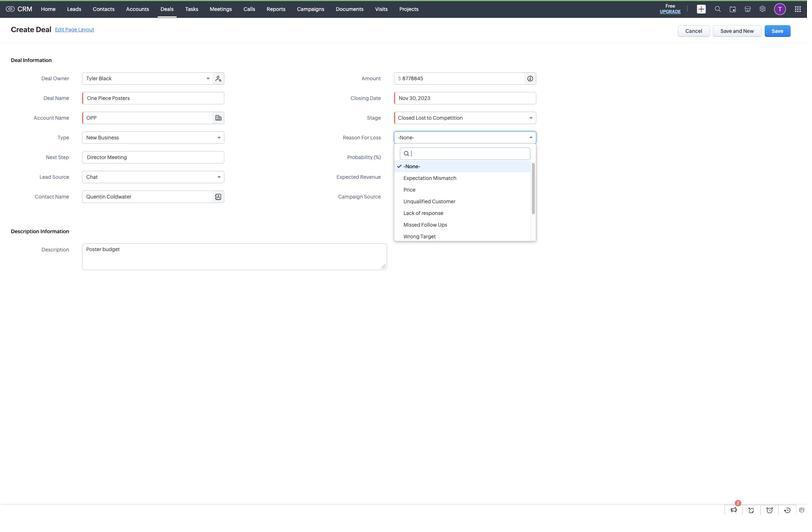 Task type: describe. For each thing, give the bounding box(es) containing it.
source for campaign source
[[364, 194, 381, 200]]

-none- option
[[395, 161, 531, 172]]

date
[[370, 95, 381, 101]]

save and new
[[721, 28, 754, 34]]

to
[[427, 115, 432, 121]]

lead
[[40, 174, 51, 180]]

business
[[98, 135, 119, 141]]

none- inside field
[[400, 135, 414, 141]]

customer
[[432, 199, 456, 204]]

create menu element
[[693, 0, 711, 18]]

layout
[[78, 26, 94, 32]]

reports link
[[261, 0, 291, 18]]

target
[[421, 234, 436, 239]]

campaign
[[338, 194, 363, 200]]

documents
[[336, 6, 364, 12]]

save for save and new
[[721, 28, 732, 34]]

MMM D, YYYY text field
[[394, 92, 537, 104]]

name for deal name
[[55, 95, 69, 101]]

page
[[65, 26, 77, 32]]

leads
[[67, 6, 81, 12]]

and
[[733, 28, 743, 34]]

profile image
[[775, 3, 786, 15]]

description for description information
[[11, 229, 39, 234]]

missed follow ups option
[[395, 219, 531, 231]]

type
[[58, 135, 69, 141]]

ups
[[438, 222, 447, 228]]

free
[[666, 3, 675, 9]]

- inside option
[[404, 164, 406, 169]]

stage
[[367, 115, 381, 121]]

account name
[[34, 115, 69, 121]]

new inside field
[[86, 135, 97, 141]]

campaigns link
[[291, 0, 330, 18]]

deal left edit
[[36, 25, 51, 34]]

save for save
[[772, 28, 784, 34]]

cancel
[[686, 28, 703, 34]]

accounts link
[[120, 0, 155, 18]]

visits
[[375, 6, 388, 12]]

deals
[[161, 6, 174, 12]]

(%)
[[374, 154, 381, 160]]

name for account name
[[55, 115, 69, 121]]

tasks
[[185, 6, 198, 12]]

competition
[[433, 115, 463, 121]]

probability
[[347, 154, 373, 160]]

leads link
[[61, 0, 87, 18]]

none- inside option
[[406, 164, 421, 169]]

contact
[[35, 194, 54, 200]]

crm
[[18, 5, 32, 13]]

black
[[99, 76, 112, 81]]

-none- inside field
[[398, 135, 414, 141]]

contacts link
[[87, 0, 120, 18]]

probability (%)
[[347, 154, 381, 160]]

source for lead source
[[52, 174, 69, 180]]

list box containing -none-
[[395, 161, 536, 242]]

calls
[[244, 6, 255, 12]]

deals link
[[155, 0, 180, 18]]

- inside field
[[398, 135, 400, 141]]

save and new button
[[713, 25, 762, 37]]

revenue
[[360, 174, 381, 180]]

deal name
[[44, 95, 69, 101]]

-none- inside option
[[404, 164, 421, 169]]

tyler black
[[86, 76, 112, 81]]

step
[[58, 154, 69, 160]]

price
[[404, 187, 416, 193]]

closing date
[[351, 95, 381, 101]]

accounts
[[126, 6, 149, 12]]

deal for deal name
[[44, 95, 54, 101]]

deal owner
[[41, 76, 69, 81]]

loss
[[370, 135, 381, 141]]

new inside button
[[744, 28, 754, 34]]

New Business field
[[82, 131, 225, 144]]

mismatch
[[433, 175, 457, 181]]

visits link
[[370, 0, 394, 18]]

$
[[398, 76, 401, 81]]

closed lost to competition
[[398, 115, 463, 121]]

meetings link
[[204, 0, 238, 18]]

create
[[11, 25, 34, 34]]

crm link
[[6, 5, 32, 13]]

response
[[422, 210, 444, 216]]

documents link
[[330, 0, 370, 18]]

price option
[[395, 184, 531, 196]]

owner
[[53, 76, 69, 81]]



Task type: locate. For each thing, give the bounding box(es) containing it.
wrong
[[404, 234, 420, 239]]

missed
[[404, 222, 420, 228]]

search element
[[711, 0, 726, 18]]

calendar image
[[730, 6, 736, 12]]

create menu image
[[697, 5, 706, 13]]

2 save from the left
[[772, 28, 784, 34]]

-
[[398, 135, 400, 141], [404, 164, 406, 169]]

contact name
[[35, 194, 69, 200]]

save
[[721, 28, 732, 34], [772, 28, 784, 34]]

name down owner
[[55, 95, 69, 101]]

home
[[41, 6, 56, 12]]

2
[[737, 501, 740, 505]]

1 vertical spatial new
[[86, 135, 97, 141]]

0 vertical spatial -
[[398, 135, 400, 141]]

1 vertical spatial information
[[40, 229, 69, 234]]

cancel button
[[678, 25, 710, 37]]

new right and at top right
[[744, 28, 754, 34]]

name
[[55, 95, 69, 101], [55, 115, 69, 121], [55, 194, 69, 200]]

None text field
[[403, 73, 536, 84], [82, 92, 225, 104], [400, 148, 530, 160], [394, 151, 537, 164], [83, 191, 224, 203], [403, 73, 536, 84], [82, 92, 225, 104], [400, 148, 530, 160], [394, 151, 537, 164], [83, 191, 224, 203]]

0 vertical spatial name
[[55, 95, 69, 101]]

0 horizontal spatial source
[[52, 174, 69, 180]]

0 vertical spatial none-
[[400, 135, 414, 141]]

campaign source
[[338, 194, 381, 200]]

1 vertical spatial source
[[364, 194, 381, 200]]

next step
[[46, 154, 69, 160]]

information
[[23, 57, 52, 63], [40, 229, 69, 234]]

3 name from the top
[[55, 194, 69, 200]]

meetings
[[210, 6, 232, 12]]

edit
[[55, 26, 64, 32]]

None text field
[[83, 112, 224, 124], [82, 151, 225, 164], [83, 244, 387, 270], [83, 112, 224, 124], [82, 151, 225, 164], [83, 244, 387, 270]]

contacts
[[93, 6, 115, 12]]

1 horizontal spatial source
[[364, 194, 381, 200]]

1 name from the top
[[55, 95, 69, 101]]

Closed Lost to Competition field
[[394, 112, 537, 124]]

Tyler Black field
[[83, 73, 213, 84]]

new left "business"
[[86, 135, 97, 141]]

deal down create in the top of the page
[[11, 57, 22, 63]]

expected
[[337, 174, 359, 180]]

tasks link
[[180, 0, 204, 18]]

reason
[[343, 135, 361, 141]]

None field
[[83, 112, 224, 124], [83, 191, 224, 203], [83, 112, 224, 124], [83, 191, 224, 203]]

deal information
[[11, 57, 52, 63]]

description for description
[[42, 247, 69, 253]]

0 vertical spatial description
[[11, 229, 39, 234]]

0 vertical spatial -none-
[[398, 135, 414, 141]]

calls link
[[238, 0, 261, 18]]

for
[[362, 135, 369, 141]]

source down revenue
[[364, 194, 381, 200]]

1 vertical spatial name
[[55, 115, 69, 121]]

save left and at top right
[[721, 28, 732, 34]]

next
[[46, 154, 57, 160]]

unqualified customer option
[[395, 196, 531, 207]]

1 save from the left
[[721, 28, 732, 34]]

amount
[[362, 76, 381, 81]]

information for description information
[[40, 229, 69, 234]]

2 vertical spatial name
[[55, 194, 69, 200]]

follow
[[421, 222, 437, 228]]

free upgrade
[[660, 3, 681, 14]]

upgrade
[[660, 9, 681, 14]]

deal left owner
[[41, 76, 52, 81]]

unqualified
[[404, 199, 431, 204]]

0 vertical spatial source
[[52, 174, 69, 180]]

0 horizontal spatial description
[[11, 229, 39, 234]]

projects
[[400, 6, 419, 12]]

none- down closed
[[400, 135, 414, 141]]

1 horizontal spatial -
[[404, 164, 406, 169]]

name right contact
[[55, 194, 69, 200]]

Chat field
[[82, 171, 225, 183]]

information for deal information
[[23, 57, 52, 63]]

save button
[[765, 25, 791, 37]]

- up 'expectation'
[[404, 164, 406, 169]]

edit page layout link
[[55, 26, 94, 32]]

deal for deal information
[[11, 57, 22, 63]]

deal
[[36, 25, 51, 34], [11, 57, 22, 63], [41, 76, 52, 81], [44, 95, 54, 101]]

wrong target
[[404, 234, 436, 239]]

lack
[[404, 210, 415, 216]]

0 horizontal spatial new
[[86, 135, 97, 141]]

source
[[52, 174, 69, 180], [364, 194, 381, 200]]

information down contact name
[[40, 229, 69, 234]]

1 horizontal spatial save
[[772, 28, 784, 34]]

chat
[[86, 174, 98, 180]]

projects link
[[394, 0, 425, 18]]

expected revenue
[[337, 174, 381, 180]]

tyler
[[86, 76, 98, 81]]

-None- field
[[394, 131, 537, 144]]

lost
[[416, 115, 426, 121]]

account
[[34, 115, 54, 121]]

deal up account name at the top of page
[[44, 95, 54, 101]]

lack of response option
[[395, 207, 531, 219]]

information up deal owner at the top of the page
[[23, 57, 52, 63]]

none- up 'expectation'
[[406, 164, 421, 169]]

expectation mismatch option
[[395, 172, 531, 184]]

-none- up 'expectation'
[[404, 164, 421, 169]]

unqualified customer
[[404, 199, 456, 204]]

new business
[[86, 135, 119, 141]]

profile element
[[770, 0, 791, 18]]

lead source
[[40, 174, 69, 180]]

wrong target option
[[395, 231, 531, 242]]

- down closed
[[398, 135, 400, 141]]

expectation mismatch
[[404, 175, 457, 181]]

save down profile image
[[772, 28, 784, 34]]

0 horizontal spatial save
[[721, 28, 732, 34]]

description
[[11, 229, 39, 234], [42, 247, 69, 253]]

lack of response
[[404, 210, 444, 216]]

1 vertical spatial description
[[42, 247, 69, 253]]

search image
[[715, 6, 721, 12]]

missed follow ups
[[404, 222, 447, 228]]

1 vertical spatial -none-
[[404, 164, 421, 169]]

name for contact name
[[55, 194, 69, 200]]

closed
[[398, 115, 415, 121]]

reports
[[267, 6, 286, 12]]

-none- down closed
[[398, 135, 414, 141]]

0 vertical spatial information
[[23, 57, 52, 63]]

1 horizontal spatial description
[[42, 247, 69, 253]]

1 horizontal spatial new
[[744, 28, 754, 34]]

closing
[[351, 95, 369, 101]]

reason for loss
[[343, 135, 381, 141]]

deal for deal owner
[[41, 76, 52, 81]]

source right 'lead'
[[52, 174, 69, 180]]

name right account on the left
[[55, 115, 69, 121]]

0 vertical spatial new
[[744, 28, 754, 34]]

1 vertical spatial none-
[[406, 164, 421, 169]]

list box
[[395, 161, 536, 242]]

none-
[[400, 135, 414, 141], [406, 164, 421, 169]]

create deal edit page layout
[[11, 25, 94, 34]]

home link
[[35, 0, 61, 18]]

0 horizontal spatial -
[[398, 135, 400, 141]]

campaigns
[[297, 6, 324, 12]]

2 name from the top
[[55, 115, 69, 121]]

1 vertical spatial -
[[404, 164, 406, 169]]

of
[[416, 210, 421, 216]]

description information
[[11, 229, 69, 234]]



Task type: vqa. For each thing, say whether or not it's contained in the screenshot.
SPECIFY
no



